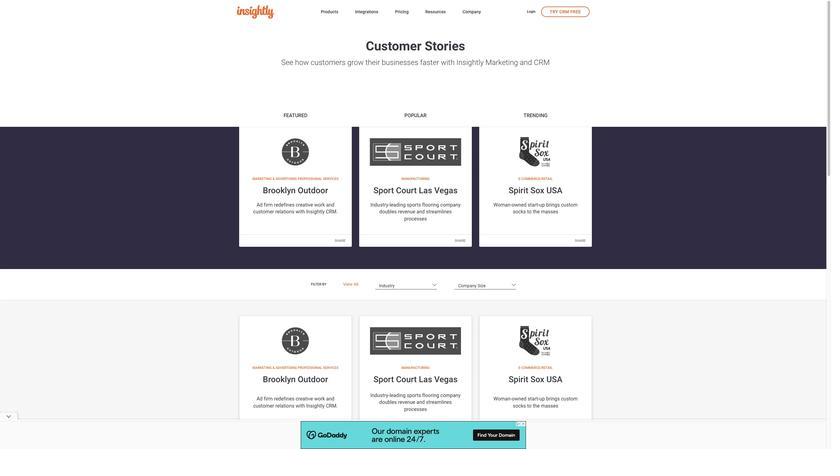 Task type: vqa. For each thing, say whether or not it's contained in the screenshot.


Task type: describe. For each thing, give the bounding box(es) containing it.
trending
[[524, 113, 548, 119]]

2 company from the top
[[441, 393, 461, 399]]

spirit for woman-owned start-up brings custom socks to the masses
[[509, 375, 529, 385]]

1 flooring from the top
[[423, 202, 440, 208]]

2 socks from the top
[[513, 403, 527, 409]]

2 creative from the top
[[296, 397, 313, 402]]

1 redefines from the top
[[274, 202, 295, 208]]

1 work from the top
[[315, 202, 325, 208]]

view all
[[344, 282, 359, 287]]

& for ad firm redefines creative work and customer relations with insightly crm.
[[273, 366, 275, 370]]

court for industry-leading sports flooring company doubles revenue and streamlines processes
[[396, 375, 417, 385]]

sport court las vegas image for share
[[370, 137, 462, 168]]

professional for ad firm redefines creative work and customer relations with insightly crm.
[[298, 366, 323, 370]]

1 industry-leading sports flooring company doubles revenue and streamlines processes from the top
[[371, 202, 461, 222]]

0 vertical spatial with
[[441, 58, 455, 67]]

2 woman- from the top
[[494, 397, 512, 402]]

2 redefines from the top
[[274, 397, 295, 402]]

0 vertical spatial marketing
[[486, 58, 519, 67]]

popular
[[405, 113, 427, 119]]

resources link
[[426, 8, 446, 16]]

vegas for share
[[435, 186, 458, 196]]

1 vertical spatial insightly
[[306, 209, 325, 215]]

1 vertical spatial with
[[296, 209, 305, 215]]

1 ad from the top
[[257, 202, 263, 208]]

brooklyn outdoor image for ad firm redefines creative work and customer relations with insightly crm.
[[250, 326, 341, 357]]

las for industry-leading sports flooring company doubles revenue and streamlines processes
[[419, 375, 433, 385]]

integrations link
[[355, 8, 379, 16]]

integrations
[[355, 9, 379, 14]]

1 up from the top
[[540, 202, 545, 208]]

spirit sox usa for share
[[509, 186, 563, 196]]

1 leading from the top
[[390, 202, 406, 208]]

1 start- from the top
[[528, 202, 540, 208]]

try crm free button
[[542, 6, 590, 17]]

2 ad from the top
[[257, 397, 263, 402]]

0 horizontal spatial crm
[[534, 58, 550, 67]]

2 sports from the top
[[407, 393, 421, 399]]

pricing link
[[395, 8, 409, 16]]

e-commerce/retail for share
[[519, 177, 553, 181]]

1 woman-owned start-up brings custom socks to the masses from the top
[[494, 202, 578, 215]]

1 woman- from the top
[[494, 202, 512, 208]]

filter by
[[311, 283, 327, 287]]

2 ad firm redefines creative work and customer relations with insightly crm. from the top
[[253, 397, 338, 409]]

pricing
[[395, 9, 409, 14]]

e-commerce/retail for woman-owned start-up brings custom socks to the masses
[[519, 366, 553, 370]]

sport for share
[[374, 186, 394, 196]]

2 firm from the top
[[264, 397, 273, 402]]

spirit sox usa image for share
[[490, 137, 582, 168]]

2 customer from the top
[[253, 403, 274, 409]]

professional for share
[[298, 177, 323, 181]]

2 custom from the top
[[562, 397, 578, 402]]

2 streamlines from the top
[[426, 400, 452, 406]]

2 owned from the top
[[512, 397, 527, 402]]

1 owned from the top
[[512, 202, 527, 208]]

by
[[323, 283, 327, 287]]

court for share
[[396, 186, 417, 196]]

1 to from the top
[[528, 209, 532, 215]]

advertising for ad firm redefines creative work and customer relations with insightly crm.
[[276, 366, 297, 370]]

login link
[[528, 9, 536, 15]]

spirit sox usa for woman-owned start-up brings custom socks to the masses
[[509, 375, 563, 385]]

see
[[282, 58, 294, 67]]

2 the from the top
[[533, 403, 540, 409]]

outdoor for share
[[298, 186, 328, 196]]

2 flooring from the top
[[423, 393, 440, 399]]

filter
[[311, 283, 322, 287]]

1 doubles from the top
[[380, 209, 397, 215]]

products
[[321, 9, 339, 14]]

brooklyn for share
[[263, 186, 296, 196]]

sport court las vegas for share
[[374, 186, 458, 196]]

spirit sox usa image for woman-owned start-up brings custom socks to the masses
[[491, 326, 582, 357]]

2 up from the top
[[540, 397, 545, 402]]

commerce/retail for share
[[522, 177, 553, 181]]

manufacturing for industry-leading sports flooring company doubles revenue and streamlines processes
[[402, 366, 430, 370]]

2 revenue from the top
[[398, 400, 416, 406]]

2 masses from the top
[[542, 403, 559, 409]]



Task type: locate. For each thing, give the bounding box(es) containing it.
insightly logo image
[[237, 5, 274, 19]]

spirit sox usa
[[509, 186, 563, 196], [509, 375, 563, 385]]

0 vertical spatial vegas
[[435, 186, 458, 196]]

brooklyn
[[263, 186, 296, 196], [263, 375, 296, 385]]

2 spirit sox usa from the top
[[509, 375, 563, 385]]

1 usa from the top
[[547, 186, 563, 196]]

1 commerce/retail from the top
[[522, 177, 553, 181]]

1 sport from the top
[[374, 186, 394, 196]]

0 vertical spatial socks
[[513, 209, 527, 215]]

creative
[[296, 202, 313, 208], [296, 397, 313, 402]]

services for ad firm redefines creative work and customer relations with insightly crm.
[[323, 366, 339, 370]]

2 crm. from the top
[[326, 403, 338, 409]]

advertising for share
[[276, 177, 297, 181]]

usa for share
[[547, 186, 563, 196]]

spirit sox usa image
[[490, 137, 582, 168], [491, 326, 582, 357]]

1 processes from the top
[[405, 216, 427, 222]]

0 vertical spatial brooklyn outdoor
[[263, 186, 328, 196]]

0 vertical spatial services
[[323, 177, 339, 181]]

1 vertical spatial work
[[315, 397, 325, 402]]

1 revenue from the top
[[398, 209, 416, 215]]

with
[[441, 58, 455, 67], [296, 209, 305, 215], [296, 403, 305, 409]]

2 doubles from the top
[[380, 400, 397, 406]]

firm
[[264, 202, 273, 208], [264, 397, 273, 402]]

2 vertical spatial insightly
[[306, 403, 325, 409]]

try crm free
[[550, 9, 582, 14]]

company link
[[463, 8, 481, 16]]

view
[[344, 282, 353, 287]]

manufacturing
[[402, 177, 430, 181], [402, 366, 430, 370]]

sport court las vegas image
[[370, 137, 462, 168], [370, 326, 462, 357]]

e- for share
[[519, 177, 522, 181]]

1 vertical spatial creative
[[296, 397, 313, 402]]

1 streamlines from the top
[[426, 209, 452, 215]]

1 vertical spatial sport
[[374, 375, 394, 385]]

2 vegas from the top
[[435, 375, 458, 385]]

1 the from the top
[[533, 209, 540, 215]]

0 vertical spatial brooklyn outdoor image
[[250, 137, 342, 168]]

0 vertical spatial masses
[[542, 209, 559, 215]]

1 vertical spatial crm
[[534, 58, 550, 67]]

crm inside 'button'
[[560, 9, 570, 14]]

marketing & advertising  professional services
[[253, 177, 339, 181], [253, 366, 339, 370]]

2 brooklyn outdoor from the top
[[263, 375, 328, 385]]

processes
[[405, 216, 427, 222], [405, 407, 427, 413]]

woman-
[[494, 202, 512, 208], [494, 397, 512, 402]]

2 processes from the top
[[405, 407, 427, 413]]

commerce/retail
[[522, 177, 553, 181], [522, 366, 553, 370]]

1 custom from the top
[[562, 202, 578, 208]]

1 spirit from the top
[[509, 186, 529, 196]]

company
[[441, 202, 461, 208], [441, 393, 461, 399]]

relations
[[276, 209, 295, 215], [276, 403, 295, 409]]

doubles
[[380, 209, 397, 215], [380, 400, 397, 406]]

2 vertical spatial marketing
[[253, 366, 272, 370]]

1 court from the top
[[396, 186, 417, 196]]

e-
[[519, 177, 522, 181], [519, 366, 522, 370]]

spirit
[[509, 186, 529, 196], [509, 375, 529, 385]]

0 vertical spatial brooklyn
[[263, 186, 296, 196]]

2 & from the top
[[273, 366, 275, 370]]

0 vertical spatial company
[[441, 202, 461, 208]]

0 vertical spatial brings
[[547, 202, 560, 208]]

share for spirit sox usa
[[576, 239, 586, 243]]

1 brooklyn outdoor from the top
[[263, 186, 328, 196]]

1 vertical spatial woman-owned start-up brings custom socks to the masses
[[494, 397, 578, 409]]

1 services from the top
[[323, 177, 339, 181]]

share for brooklyn outdoor
[[335, 239, 346, 243]]

share
[[335, 239, 346, 243], [455, 239, 466, 243], [576, 239, 586, 243], [335, 430, 346, 434]]

0 vertical spatial ad
[[257, 202, 263, 208]]

2 woman-owned start-up brings custom socks to the masses from the top
[[494, 397, 578, 409]]

1 creative from the top
[[296, 202, 313, 208]]

1 firm from the top
[[264, 202, 273, 208]]

how
[[295, 58, 309, 67]]

1 vertical spatial revenue
[[398, 400, 416, 406]]

stories
[[425, 39, 466, 54]]

1 vertical spatial up
[[540, 397, 545, 402]]

1 spirit sox usa from the top
[[509, 186, 563, 196]]

& for share
[[273, 177, 275, 181]]

1 sports from the top
[[407, 202, 421, 208]]

0 vertical spatial to
[[528, 209, 532, 215]]

0 vertical spatial woman-owned start-up brings custom socks to the masses
[[494, 202, 578, 215]]

0 vertical spatial usa
[[547, 186, 563, 196]]

las for share
[[419, 186, 433, 196]]

2 e- from the top
[[519, 366, 522, 370]]

1 vertical spatial industry-
[[371, 393, 390, 399]]

spirit for share
[[509, 186, 529, 196]]

customer
[[253, 209, 274, 215], [253, 403, 274, 409]]

1 vertical spatial brooklyn outdoor
[[263, 375, 328, 385]]

1 vertical spatial e-
[[519, 366, 522, 370]]

1 vertical spatial start-
[[528, 397, 540, 402]]

0 vertical spatial sox
[[531, 186, 545, 196]]

0 vertical spatial crm
[[560, 9, 570, 14]]

1 & from the top
[[273, 177, 275, 181]]

2 vertical spatial with
[[296, 403, 305, 409]]

1 advertising from the top
[[276, 177, 297, 181]]

0 vertical spatial crm.
[[326, 209, 338, 215]]

1 vertical spatial the
[[533, 403, 540, 409]]

1 vertical spatial e-commerce/retail
[[519, 366, 553, 370]]

1 vertical spatial vegas
[[435, 375, 458, 385]]

commerce/retail for woman-owned start-up brings custom socks to the masses
[[522, 366, 553, 370]]

2 industry- from the top
[[371, 393, 390, 399]]

0 vertical spatial woman-
[[494, 202, 512, 208]]

sport for industry-leading sports flooring company doubles revenue and streamlines processes
[[374, 375, 394, 385]]

0 vertical spatial ad firm redefines creative work and customer relations with insightly crm.
[[253, 202, 338, 215]]

services for share
[[323, 177, 339, 181]]

0 vertical spatial owned
[[512, 202, 527, 208]]

1 vertical spatial firm
[[264, 397, 273, 402]]

redefines
[[274, 202, 295, 208], [274, 397, 295, 402]]

company
[[463, 9, 481, 14]]

0 vertical spatial industry-leading sports flooring company doubles revenue and streamlines processes
[[371, 202, 461, 222]]

1 vertical spatial spirit
[[509, 375, 529, 385]]

brooklyn outdoor
[[263, 186, 328, 196], [263, 375, 328, 385]]

featured
[[284, 113, 308, 119]]

ad
[[257, 202, 263, 208], [257, 397, 263, 402]]

&
[[273, 177, 275, 181], [273, 366, 275, 370]]

sox for woman-owned start-up brings custom socks to the masses
[[531, 375, 545, 385]]

up
[[540, 202, 545, 208], [540, 397, 545, 402]]

woman-owned start-up brings custom socks to the masses
[[494, 202, 578, 215], [494, 397, 578, 409]]

leading
[[390, 202, 406, 208], [390, 393, 406, 399]]

court
[[396, 186, 417, 196], [396, 375, 417, 385]]

products link
[[321, 8, 339, 16]]

1 relations from the top
[[276, 209, 295, 215]]

marketing & advertising  professional services for ad firm redefines creative work and customer relations with insightly crm.
[[253, 366, 339, 370]]

faster
[[421, 58, 440, 67]]

2 outdoor from the top
[[298, 375, 328, 385]]

ad firm redefines creative work and customer relations with insightly crm.
[[253, 202, 338, 215], [253, 397, 338, 409]]

2 industry-leading sports flooring company doubles revenue and streamlines processes from the top
[[371, 393, 461, 413]]

sox for share
[[531, 186, 545, 196]]

1 sox from the top
[[531, 186, 545, 196]]

2 to from the top
[[528, 403, 532, 409]]

vegas for industry-leading sports flooring company doubles revenue and streamlines processes
[[435, 375, 458, 385]]

2 court from the top
[[396, 375, 417, 385]]

1 customer from the top
[[253, 209, 274, 215]]

0 vertical spatial work
[[315, 202, 325, 208]]

1 vertical spatial sport court las vegas
[[374, 375, 458, 385]]

usa
[[547, 186, 563, 196], [547, 375, 563, 385]]

0 vertical spatial redefines
[[274, 202, 295, 208]]

las
[[419, 186, 433, 196], [419, 375, 433, 385]]

outdoor
[[298, 186, 328, 196], [298, 375, 328, 385]]

outdoor for ad firm redefines creative work and customer relations with insightly crm.
[[298, 375, 328, 385]]

0 vertical spatial e-commerce/retail
[[519, 177, 553, 181]]

0 vertical spatial commerce/retail
[[522, 177, 553, 181]]

marketing for ad firm redefines creative work and customer relations with insightly crm.
[[253, 366, 272, 370]]

sox
[[531, 186, 545, 196], [531, 375, 545, 385]]

0 vertical spatial custom
[[562, 202, 578, 208]]

their
[[366, 58, 380, 67]]

1 vertical spatial &
[[273, 366, 275, 370]]

sport court las vegas image for industry-leading sports flooring company doubles revenue and streamlines processes
[[370, 326, 462, 357]]

2 work from the top
[[315, 397, 325, 402]]

1 vertical spatial socks
[[513, 403, 527, 409]]

2 commerce/retail from the top
[[522, 366, 553, 370]]

0 vertical spatial spirit sox usa image
[[490, 137, 582, 168]]

0 vertical spatial e-
[[519, 177, 522, 181]]

1 brings from the top
[[547, 202, 560, 208]]

businesses
[[382, 58, 419, 67]]

login
[[528, 10, 536, 14]]

1 vertical spatial streamlines
[[426, 400, 452, 406]]

0 vertical spatial sport court las vegas image
[[370, 137, 462, 168]]

1 vertical spatial marketing & advertising  professional services
[[253, 366, 339, 370]]

0 vertical spatial leading
[[390, 202, 406, 208]]

1 professional from the top
[[298, 177, 323, 181]]

1 manufacturing from the top
[[402, 177, 430, 181]]

advertising
[[276, 177, 297, 181], [276, 366, 297, 370]]

marketing & advertising  professional services for share
[[253, 177, 339, 181]]

1 brooklyn from the top
[[263, 186, 296, 196]]

0 vertical spatial customer
[[253, 209, 274, 215]]

customers
[[311, 58, 346, 67]]

owned
[[512, 202, 527, 208], [512, 397, 527, 402]]

0 vertical spatial sport
[[374, 186, 394, 196]]

brooklyn outdoor for share
[[263, 186, 328, 196]]

2 brooklyn from the top
[[263, 375, 296, 385]]

crm.
[[326, 209, 338, 215], [326, 403, 338, 409]]

marketing
[[486, 58, 519, 67], [253, 177, 272, 181], [253, 366, 272, 370]]

0 vertical spatial sport court las vegas
[[374, 186, 458, 196]]

2 brings from the top
[[547, 397, 560, 402]]

insightly
[[457, 58, 484, 67], [306, 209, 325, 215], [306, 403, 325, 409]]

customer stories
[[366, 39, 466, 54]]

2 relations from the top
[[276, 403, 295, 409]]

work
[[315, 202, 325, 208], [315, 397, 325, 402]]

1 vertical spatial leading
[[390, 393, 406, 399]]

0 vertical spatial &
[[273, 177, 275, 181]]

0 vertical spatial doubles
[[380, 209, 397, 215]]

brooklyn outdoor image for share
[[250, 137, 342, 168]]

2 sport from the top
[[374, 375, 394, 385]]

0 vertical spatial revenue
[[398, 209, 416, 215]]

0 vertical spatial up
[[540, 202, 545, 208]]

1 vertical spatial services
[[323, 366, 339, 370]]

2 advertising from the top
[[276, 366, 297, 370]]

brooklyn outdoor for ad firm redefines creative work and customer relations with insightly crm.
[[263, 375, 328, 385]]

1 vertical spatial customer
[[253, 403, 274, 409]]

1 vertical spatial company
[[441, 393, 461, 399]]

1 vertical spatial spirit sox usa image
[[491, 326, 582, 357]]

1 vertical spatial ad firm redefines creative work and customer relations with insightly crm.
[[253, 397, 338, 409]]

customer
[[366, 39, 422, 54]]

1 vertical spatial woman-
[[494, 397, 512, 402]]

0 vertical spatial the
[[533, 209, 540, 215]]

1 vertical spatial usa
[[547, 375, 563, 385]]

2 start- from the top
[[528, 397, 540, 402]]

1 socks from the top
[[513, 209, 527, 215]]

streamlines
[[426, 209, 452, 215], [426, 400, 452, 406]]

1 marketing & advertising  professional services from the top
[[253, 177, 339, 181]]

revenue
[[398, 209, 416, 215], [398, 400, 416, 406]]

1 vertical spatial professional
[[298, 366, 323, 370]]

1 e-commerce/retail from the top
[[519, 177, 553, 181]]

0 vertical spatial spirit
[[509, 186, 529, 196]]

0 vertical spatial insightly
[[457, 58, 484, 67]]

1 industry- from the top
[[371, 202, 390, 208]]

industry-leading sports flooring company doubles revenue and streamlines processes
[[371, 202, 461, 222], [371, 393, 461, 413]]

2 sox from the top
[[531, 375, 545, 385]]

0 vertical spatial start-
[[528, 202, 540, 208]]

1 ad firm redefines creative work and customer relations with insightly crm. from the top
[[253, 202, 338, 215]]

start-
[[528, 202, 540, 208], [528, 397, 540, 402]]

industry-
[[371, 202, 390, 208], [371, 393, 390, 399]]

1 masses from the top
[[542, 209, 559, 215]]

sports
[[407, 202, 421, 208], [407, 393, 421, 399]]

marketing for share
[[253, 177, 272, 181]]

1 vertical spatial redefines
[[274, 397, 295, 402]]

1 vertical spatial commerce/retail
[[522, 366, 553, 370]]

1 vertical spatial doubles
[[380, 400, 397, 406]]

2 sport court las vegas from the top
[[374, 375, 458, 385]]

brings
[[547, 202, 560, 208], [547, 397, 560, 402]]

1 sport court las vegas from the top
[[374, 186, 458, 196]]

all
[[354, 282, 359, 287]]

flooring
[[423, 202, 440, 208], [423, 393, 440, 399]]

professional
[[298, 177, 323, 181], [298, 366, 323, 370]]

socks
[[513, 209, 527, 215], [513, 403, 527, 409]]

e- for woman-owned start-up brings custom socks to the masses
[[519, 366, 522, 370]]

2 leading from the top
[[390, 393, 406, 399]]

1 vertical spatial ad
[[257, 397, 263, 402]]

0 vertical spatial industry-
[[371, 202, 390, 208]]

1 vertical spatial advertising
[[276, 366, 297, 370]]

1 vertical spatial sport court las vegas image
[[370, 326, 462, 357]]

1 vertical spatial sox
[[531, 375, 545, 385]]

services
[[323, 177, 339, 181], [323, 366, 339, 370]]

2 spirit from the top
[[509, 375, 529, 385]]

1 vertical spatial sports
[[407, 393, 421, 399]]

2 marketing & advertising  professional services from the top
[[253, 366, 339, 370]]

insightly logo link
[[237, 5, 311, 19]]

0 vertical spatial professional
[[298, 177, 323, 181]]

resources
[[426, 9, 446, 14]]

brooklyn outdoor image
[[250, 137, 342, 168], [250, 326, 341, 357]]

0 vertical spatial las
[[419, 186, 433, 196]]

1 vertical spatial court
[[396, 375, 417, 385]]

1 e- from the top
[[519, 177, 522, 181]]

share for sport court las vegas
[[455, 239, 466, 243]]

1 vertical spatial marketing
[[253, 177, 272, 181]]

2 las from the top
[[419, 375, 433, 385]]

crm
[[560, 9, 570, 14], [534, 58, 550, 67]]

sport court las vegas for industry-leading sports flooring company doubles revenue and streamlines processes
[[374, 375, 458, 385]]

vegas
[[435, 186, 458, 196], [435, 375, 458, 385]]

1 vertical spatial brooklyn outdoor image
[[250, 326, 341, 357]]

1 crm. from the top
[[326, 209, 338, 215]]

custom
[[562, 202, 578, 208], [562, 397, 578, 402]]

see how customers grow their businesses faster with insightly marketing and crm
[[282, 58, 550, 67]]

masses
[[542, 209, 559, 215], [542, 403, 559, 409]]

1 vegas from the top
[[435, 186, 458, 196]]

2 manufacturing from the top
[[402, 366, 430, 370]]

0 vertical spatial firm
[[264, 202, 273, 208]]

2 usa from the top
[[547, 375, 563, 385]]

grow
[[348, 58, 364, 67]]

sport court las vegas
[[374, 186, 458, 196], [374, 375, 458, 385]]

and
[[520, 58, 533, 67], [327, 202, 335, 208], [417, 209, 425, 215], [327, 397, 335, 402], [417, 400, 425, 406]]

2 e-commerce/retail from the top
[[519, 366, 553, 370]]

1 las from the top
[[419, 186, 433, 196]]

e-commerce/retail
[[519, 177, 553, 181], [519, 366, 553, 370]]

1 vertical spatial crm.
[[326, 403, 338, 409]]

1 vertical spatial to
[[528, 403, 532, 409]]

1 vertical spatial flooring
[[423, 393, 440, 399]]

2 services from the top
[[323, 366, 339, 370]]

1 vertical spatial custom
[[562, 397, 578, 402]]

try
[[550, 9, 559, 14]]

usa for woman-owned start-up brings custom socks to the masses
[[547, 375, 563, 385]]

0 vertical spatial streamlines
[[426, 209, 452, 215]]

1 vertical spatial industry-leading sports flooring company doubles revenue and streamlines processes
[[371, 393, 461, 413]]

2 professional from the top
[[298, 366, 323, 370]]

free
[[571, 9, 582, 14]]

1 vertical spatial brings
[[547, 397, 560, 402]]

try crm free link
[[542, 6, 590, 17]]

the
[[533, 209, 540, 215], [533, 403, 540, 409]]

1 vertical spatial relations
[[276, 403, 295, 409]]

1 company from the top
[[441, 202, 461, 208]]

sport
[[374, 186, 394, 196], [374, 375, 394, 385]]

to
[[528, 209, 532, 215], [528, 403, 532, 409]]

1 outdoor from the top
[[298, 186, 328, 196]]

brooklyn for ad firm redefines creative work and customer relations with insightly crm.
[[263, 375, 296, 385]]

manufacturing for share
[[402, 177, 430, 181]]

1 vertical spatial spirit sox usa
[[509, 375, 563, 385]]



